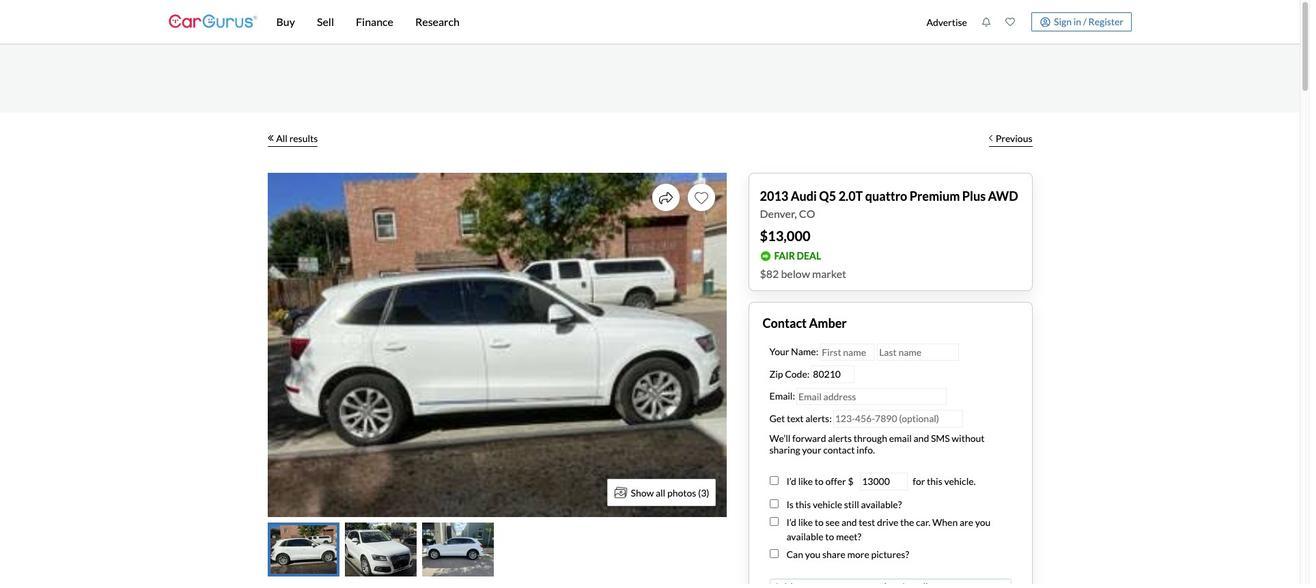 Task type: vqa. For each thing, say whether or not it's contained in the screenshot.
FAIR DEAL
yes



Task type: locate. For each thing, give the bounding box(es) containing it.
Email address email field
[[797, 388, 947, 405]]

0 horizontal spatial this
[[796, 499, 811, 510]]

your
[[770, 346, 790, 358]]

in
[[1074, 16, 1082, 27]]

all results link
[[268, 124, 318, 154]]

zip code :
[[770, 368, 810, 380]]

your name :
[[770, 346, 819, 358]]

$82
[[760, 267, 779, 280]]

we'll
[[770, 433, 791, 444]]

photos
[[668, 487, 697, 498]]

alerts for :
[[806, 413, 830, 424]]

sign in / register
[[1054, 16, 1124, 27]]

: up 'zip code' field
[[816, 346, 819, 358]]

like left offer
[[799, 476, 813, 487]]

1 vertical spatial and
[[842, 516, 857, 528]]

1 i'd from the top
[[787, 476, 797, 487]]

this right is
[[796, 499, 811, 510]]

sign in / register link
[[1032, 12, 1132, 31]]

through
[[854, 433, 888, 444]]

: down the name
[[808, 368, 810, 380]]

text
[[787, 413, 804, 424]]

0 horizontal spatial you
[[805, 548, 821, 560]]

show
[[631, 487, 654, 498]]

0 vertical spatial alerts
[[806, 413, 830, 424]]

1 horizontal spatial this
[[927, 476, 943, 487]]

: up text
[[793, 390, 795, 402]]

alerts inside we'll forward alerts through email and sms without sharing your contact info.
[[828, 433, 852, 444]]

for this vehicle.
[[913, 476, 976, 487]]

you right can
[[805, 548, 821, 560]]

like up available
[[799, 516, 813, 528]]

:
[[816, 346, 819, 358], [808, 368, 810, 380], [793, 390, 795, 402], [830, 413, 832, 424]]

share
[[823, 548, 846, 560]]

view vehicle photo 3 image
[[422, 523, 494, 577]]

code
[[785, 368, 808, 380]]

contact
[[763, 316, 807, 331]]

all
[[656, 487, 666, 498]]

None checkbox
[[770, 517, 779, 526], [770, 549, 779, 558], [770, 517, 779, 526], [770, 549, 779, 558]]

available
[[787, 531, 824, 542]]

view vehicle photo 1 image
[[268, 523, 339, 577]]

view vehicle photo 2 image
[[345, 523, 417, 577]]

1 vertical spatial you
[[805, 548, 821, 560]]

1 horizontal spatial and
[[914, 433, 929, 444]]

previous
[[996, 132, 1033, 144]]

you
[[976, 516, 991, 528], [805, 548, 821, 560]]

menu bar
[[257, 0, 920, 44]]

0 vertical spatial this
[[927, 476, 943, 487]]

alerts for through
[[828, 433, 852, 444]]

None number field
[[860, 473, 908, 490]]

contact
[[824, 444, 855, 456]]

are
[[960, 516, 974, 528]]

info.
[[857, 444, 875, 456]]

this for is
[[796, 499, 811, 510]]

like for i'd like to offer $
[[799, 476, 813, 487]]

fair deal
[[775, 250, 821, 261]]

i'd inside i'd like to see and test drive the car. when are you available to meet?
[[787, 516, 797, 528]]

to
[[815, 476, 824, 487], [815, 516, 824, 528], [826, 531, 835, 542]]

Zip code field
[[811, 366, 855, 383]]

the
[[901, 516, 915, 528]]

zip
[[770, 368, 783, 380]]

previous link
[[984, 124, 1038, 154]]

when
[[933, 516, 958, 528]]

2 like from the top
[[799, 516, 813, 528]]

show all photos (3)
[[631, 487, 710, 498]]

0 horizontal spatial and
[[842, 516, 857, 528]]

i'd up is
[[787, 476, 797, 487]]

/
[[1084, 16, 1087, 27]]

can
[[787, 548, 804, 560]]

alerts up forward
[[806, 413, 830, 424]]

1 vertical spatial i'd
[[787, 516, 797, 528]]

i'd
[[787, 476, 797, 487], [787, 516, 797, 528]]

saved cars image
[[1006, 17, 1015, 27]]

all results
[[276, 132, 318, 144]]

like inside i'd like to see and test drive the car. when are you available to meet?
[[799, 516, 813, 528]]

0 vertical spatial like
[[799, 476, 813, 487]]

group containing i'd like to offer
[[763, 463, 1019, 572]]

to left offer
[[815, 476, 824, 487]]

deal
[[797, 250, 821, 261]]

1 vertical spatial this
[[796, 499, 811, 510]]

quattro
[[866, 189, 908, 204]]

2 i'd from the top
[[787, 516, 797, 528]]

plus
[[963, 189, 986, 204]]

and up meet?
[[842, 516, 857, 528]]

share image
[[659, 191, 673, 205]]

this for for
[[927, 476, 943, 487]]

(3)
[[698, 487, 710, 498]]

First name field
[[820, 343, 875, 361]]

alerts
[[806, 413, 830, 424], [828, 433, 852, 444]]

sell button
[[306, 0, 345, 44]]

tab list
[[268, 523, 727, 577]]

and inside we'll forward alerts through email and sms without sharing your contact info.
[[914, 433, 929, 444]]

none number field inside "group"
[[860, 473, 908, 490]]

1 vertical spatial alerts
[[828, 433, 852, 444]]

buy
[[276, 15, 295, 28]]

this
[[927, 476, 943, 487], [796, 499, 811, 510]]

vehicle full photo image
[[268, 173, 727, 517]]

to left see
[[815, 516, 824, 528]]

to down see
[[826, 531, 835, 542]]

alerts left info.
[[828, 433, 852, 444]]

without
[[952, 433, 985, 444]]

user icon image
[[1041, 17, 1051, 27]]

we'll forward alerts through email and sms without sharing your contact info.
[[770, 433, 985, 456]]

this right for
[[927, 476, 943, 487]]

sharing
[[770, 444, 801, 456]]

group
[[763, 463, 1019, 572]]

drive
[[877, 516, 899, 528]]

1 vertical spatial like
[[799, 516, 813, 528]]

fair
[[775, 250, 795, 261]]

0 vertical spatial you
[[976, 516, 991, 528]]

see
[[826, 516, 840, 528]]

0 vertical spatial and
[[914, 433, 929, 444]]

offer
[[826, 476, 846, 487]]

to for see
[[815, 516, 824, 528]]

i'd down is
[[787, 516, 797, 528]]

Last name field
[[877, 343, 959, 361]]

and
[[914, 433, 929, 444], [842, 516, 857, 528]]

all
[[276, 132, 288, 144]]

sell
[[317, 15, 334, 28]]

2.0t
[[839, 189, 863, 204]]

$
[[848, 476, 854, 487]]

like
[[799, 476, 813, 487], [799, 516, 813, 528]]

you right are
[[976, 516, 991, 528]]

co
[[799, 207, 816, 220]]

and left sms
[[914, 433, 929, 444]]

0 vertical spatial to
[[815, 476, 824, 487]]

1 horizontal spatial you
[[976, 516, 991, 528]]

1 like from the top
[[799, 476, 813, 487]]

None checkbox
[[770, 476, 779, 485], [770, 499, 779, 508], [770, 476, 779, 485], [770, 499, 779, 508]]

2013
[[760, 189, 789, 204]]

get text alerts :
[[770, 413, 832, 424]]

Phone (optional)* telephone field
[[833, 410, 963, 428]]

1 vertical spatial to
[[815, 516, 824, 528]]

menu
[[920, 3, 1132, 41]]

0 vertical spatial i'd
[[787, 476, 797, 487]]

car.
[[916, 516, 931, 528]]

vehicle.
[[945, 476, 976, 487]]

name
[[791, 346, 816, 358]]



Task type: describe. For each thing, give the bounding box(es) containing it.
your
[[802, 444, 822, 456]]

research
[[415, 15, 460, 28]]

premium
[[910, 189, 960, 204]]

forward
[[793, 433, 826, 444]]

meet?
[[836, 531, 862, 542]]

i'd for i'd like to see and test drive the car. when are you available to meet?
[[787, 516, 797, 528]]

test
[[859, 516, 875, 528]]

sign
[[1054, 16, 1072, 27]]

chevron left image
[[989, 135, 993, 141]]

more
[[848, 548, 870, 560]]

i'd like to see and test drive the car. when are you available to meet?
[[787, 516, 991, 542]]

open notifications image
[[982, 17, 991, 27]]

finance button
[[345, 0, 404, 44]]

pictures?
[[872, 548, 910, 560]]

i'd like to offer $
[[787, 476, 854, 487]]

2013 audi q5 2.0t quattro premium plus awd denver, co
[[760, 189, 1019, 220]]

email
[[890, 433, 912, 444]]

vehicle
[[813, 499, 843, 510]]

is
[[787, 499, 794, 510]]

buy button
[[265, 0, 306, 44]]

cargurus logo homepage link link
[[168, 2, 257, 41]]

menu containing sign in / register
[[920, 3, 1132, 41]]

cargurus logo homepage link image
[[168, 2, 257, 41]]

sign in / register menu item
[[1023, 12, 1132, 31]]

: up contact
[[830, 413, 832, 424]]

get
[[770, 413, 785, 424]]

still
[[844, 499, 860, 510]]

i'd for i'd like to offer $
[[787, 476, 797, 487]]

below
[[781, 267, 810, 280]]

amber
[[809, 316, 847, 331]]

$82 below market
[[760, 267, 847, 280]]

register
[[1089, 16, 1124, 27]]

for
[[913, 476, 925, 487]]

available?
[[861, 499, 902, 510]]

and inside i'd like to see and test drive the car. when are you available to meet?
[[842, 516, 857, 528]]

advertise
[[927, 16, 968, 28]]

research button
[[404, 0, 471, 44]]

awd
[[988, 189, 1019, 204]]

contact amber
[[763, 316, 847, 331]]

q5
[[820, 189, 837, 204]]

finance
[[356, 15, 394, 28]]

show all photos (3) link
[[607, 479, 716, 506]]

denver,
[[760, 207, 797, 220]]

is this vehicle still available?
[[787, 499, 902, 510]]

market
[[813, 267, 847, 280]]

you inside i'd like to see and test drive the car. when are you available to meet?
[[976, 516, 991, 528]]

email :
[[770, 390, 795, 402]]

audi
[[791, 189, 817, 204]]

can you share more pictures?
[[787, 548, 910, 560]]

email
[[770, 390, 793, 402]]

advertise link
[[920, 3, 975, 41]]

$13,000
[[760, 228, 811, 244]]

menu bar containing buy
[[257, 0, 920, 44]]

sms
[[931, 433, 950, 444]]

chevron double left image
[[268, 135, 274, 141]]

results
[[289, 132, 318, 144]]

to for offer
[[815, 476, 824, 487]]

like for i'd like to see and test drive the car. when are you available to meet?
[[799, 516, 813, 528]]

2 vertical spatial to
[[826, 531, 835, 542]]



